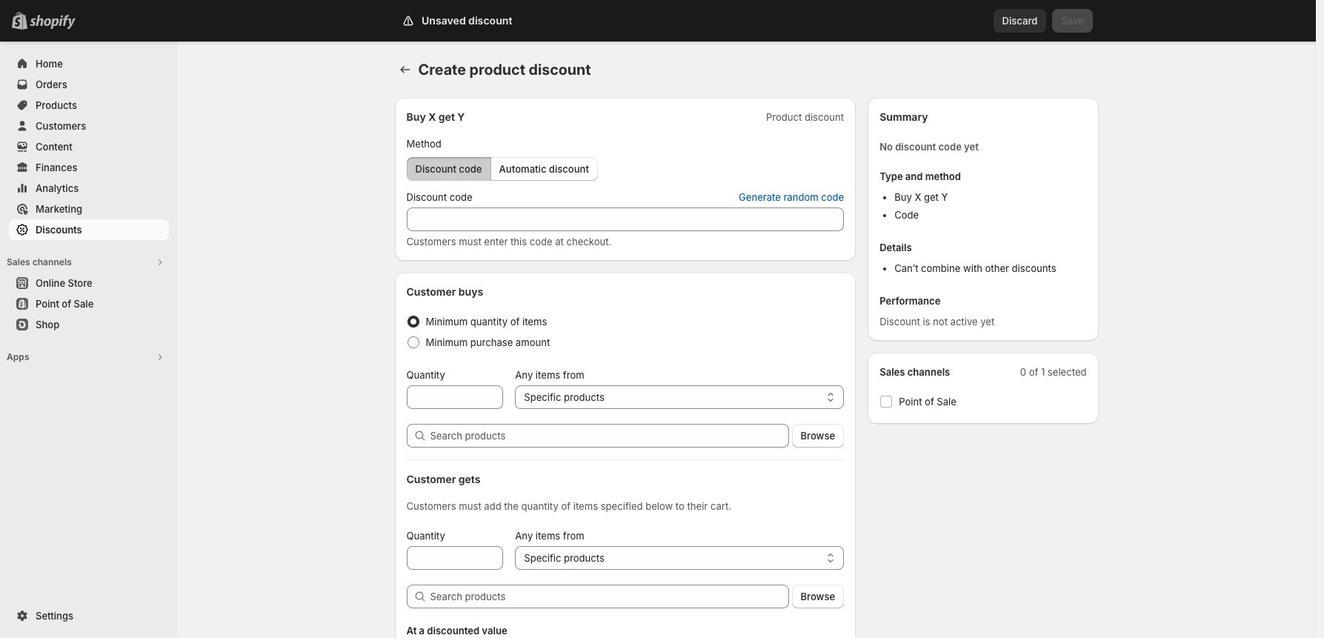 Task type: locate. For each thing, give the bounding box(es) containing it.
None text field
[[407, 385, 503, 409], [407, 546, 503, 570], [407, 385, 503, 409], [407, 546, 503, 570]]

None text field
[[407, 208, 844, 231]]

shopify image
[[30, 15, 76, 30]]



Task type: describe. For each thing, give the bounding box(es) containing it.
Search products text field
[[430, 585, 789, 608]]

Search products text field
[[430, 424, 789, 448]]



Task type: vqa. For each thing, say whether or not it's contained in the screenshot.
text field
yes



